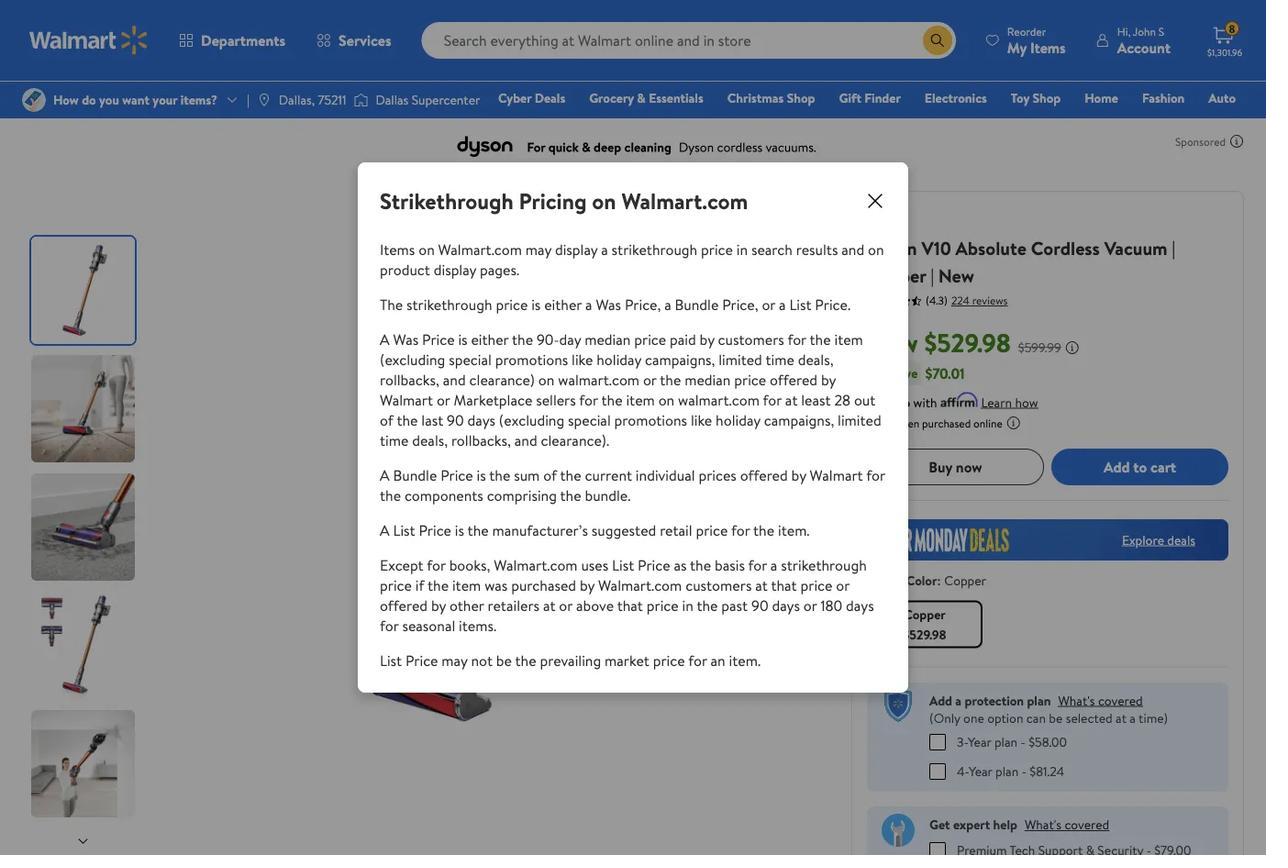 Task type: describe. For each thing, give the bounding box(es) containing it.
out
[[855, 390, 876, 410]]

is for the
[[458, 330, 468, 350]]

list left "not"
[[380, 651, 402, 671]]

past
[[722, 596, 748, 616]]

toy shop link
[[1003, 88, 1070, 108]]

$58.00
[[1029, 733, 1068, 751]]

now $529.98
[[868, 325, 1012, 360]]

for right "basis"
[[749, 555, 768, 576]]

for up "basis"
[[732, 521, 750, 541]]

price inside items on walmart.com may display a strikethrough price in search results and on product display pages.
[[701, 240, 733, 260]]

the up clearance).
[[602, 390, 623, 410]]

walmart+
[[1182, 115, 1237, 133]]

1 vertical spatial holiday
[[716, 410, 761, 431]]

price left least
[[735, 370, 767, 390]]

expert
[[954, 816, 991, 834]]

zoom image modal image
[[786, 241, 808, 263]]

the down paid
[[660, 370, 682, 390]]

save
[[894, 364, 918, 382]]

gift finder
[[840, 89, 901, 107]]

dyson v10 absolute cordless vacuum | copper | new - image 4 of 7 image
[[31, 592, 139, 700]]

price left paid
[[635, 330, 667, 350]]

sponsored
[[1176, 134, 1227, 149]]

basis
[[715, 555, 745, 576]]

price left the if
[[380, 576, 412, 596]]

or left 180
[[804, 596, 818, 616]]

0 vertical spatial plan
[[1028, 692, 1052, 709]]

a left price.
[[779, 295, 786, 315]]

0 horizontal spatial display
[[434, 260, 477, 280]]

be
[[496, 651, 512, 671]]

customers inside except for books, walmart.com uses list price as the basis for a strikethrough price if the item was purchased by walmart.com customers at that price or offered by other retailers at or above that price in the past 90 days or 180 days for seasonal items.
[[686, 576, 752, 596]]

- for $81.24
[[1022, 763, 1027, 781]]

0 horizontal spatial that
[[618, 596, 643, 616]]

1 horizontal spatial campaigns,
[[765, 410, 835, 431]]

$1,301.96
[[1208, 46, 1243, 58]]

0 vertical spatial rollbacks,
[[380, 370, 440, 390]]

auto
[[1209, 89, 1237, 107]]

auto registry
[[1025, 89, 1237, 133]]

vacuum
[[1105, 235, 1168, 261]]

cart
[[1151, 457, 1177, 477]]

comprising
[[487, 486, 557, 506]]

3 / from the left
[[344, 81, 349, 99]]

1 horizontal spatial item
[[626, 390, 655, 410]]

0 vertical spatial promotions
[[495, 350, 569, 370]]

essentials
[[649, 89, 704, 107]]

0 vertical spatial like
[[572, 350, 593, 370]]

electronics
[[925, 89, 988, 107]]

add for add to cart
[[1104, 457, 1131, 477]]

for right the if
[[427, 555, 446, 576]]

absolute
[[956, 235, 1027, 261]]

0 vertical spatial was
[[596, 295, 622, 315]]

the up books,
[[468, 521, 489, 541]]

sellers
[[536, 390, 576, 410]]

item. for list price may not be the prevailing market price for an item.
[[729, 651, 761, 671]]

the down price.
[[810, 330, 831, 350]]

1 horizontal spatial display
[[555, 240, 598, 260]]

8
[[1230, 21, 1236, 36]]

1 horizontal spatial promotions
[[615, 410, 688, 431]]

price inside a bundle price is the sum of the current individual prices offered by walmart for the components comprising the bundle.
[[441, 465, 473, 486]]

price right the market
[[653, 651, 685, 671]]

0 horizontal spatial home link
[[22, 81, 56, 99]]

for left an
[[689, 651, 708, 671]]

a up paid
[[665, 295, 672, 315]]

a was price is either the 90-day median price paid by customers for the item (excluding special promotions like holiday campaigns, limited time deals, rollbacks, and clearance) on walmart.com or the median price offered by walmart or marketplace sellers for the item on walmart.com for at least 28 out of the last 90 days (excluding special promotions like holiday campaigns, limited time deals, rollbacks, and clearance).
[[380, 330, 882, 451]]

strikethrough pricing on walmart.com dialog
[[358, 162, 909, 693]]

1 horizontal spatial (excluding
[[499, 410, 565, 431]]

price down as at the right of page
[[647, 596, 679, 616]]

walmart.com inside items on walmart.com may display a strikethrough price in search results and on product display pages.
[[438, 240, 522, 260]]

strikethrough
[[380, 185, 514, 216]]

an
[[711, 651, 726, 671]]

search
[[752, 240, 793, 260]]

add to cart
[[1104, 457, 1177, 477]]

marketplace
[[454, 390, 533, 410]]

plan for $58.00
[[995, 733, 1018, 751]]

0 vertical spatial covered
[[1099, 692, 1144, 709]]

or down the strikethrough price is either a was price, a bundle price, or a list price.
[[643, 370, 657, 390]]

gift
[[840, 89, 862, 107]]

3-
[[958, 733, 969, 751]]

now
[[956, 457, 983, 477]]

Premium Tech Support & Security - $79.00 checkbox
[[930, 843, 947, 856]]

auto link
[[1201, 88, 1245, 108]]

grocery & essentials
[[590, 89, 704, 107]]

reviews
[[973, 293, 1008, 308]]

2 horizontal spatial days
[[847, 596, 875, 616]]

actual color list
[[864, 597, 1233, 652]]

on down paid
[[659, 390, 675, 410]]

sum
[[514, 465, 540, 486]]

purchased inside except for books, walmart.com uses list price as the basis for a strikethrough price if the item was purchased by walmart.com customers at that price or offered by other retailers at or above that price in the past 90 days or 180 days for seasonal items.
[[512, 576, 577, 596]]

a for a list price is the manufacturer's suggested retail price for the item.
[[380, 521, 390, 541]]

buy
[[929, 457, 953, 477]]

care
[[310, 81, 336, 99]]

next media item image
[[788, 461, 810, 483]]

or left actual
[[837, 576, 850, 596]]

on down the 90-
[[539, 370, 555, 390]]

a list price is the manufacturer's suggested retail price for the item.
[[380, 521, 810, 541]]

buy now button
[[868, 449, 1045, 485]]

year for 4-
[[969, 763, 993, 781]]

4-year plan - $81.24
[[958, 763, 1065, 781]]

if
[[416, 576, 425, 596]]

legal information image
[[1007, 416, 1022, 430]]

0 horizontal spatial walmart.com
[[558, 370, 640, 390]]

1 dyson from the top
[[868, 212, 903, 230]]

on right items
[[419, 240, 435, 260]]

the left the 90-
[[512, 330, 533, 350]]

price down pages.
[[496, 295, 528, 315]]

strikethrough inside except for books, walmart.com uses list price as the basis for a strikethrough price if the item was purchased by walmart.com customers at that price or offered by other retailers at or above that price in the past 90 days or 180 days for seasonal items.
[[781, 555, 867, 576]]

other
[[450, 596, 484, 616]]

for left least
[[763, 390, 782, 410]]

next image image
[[76, 835, 90, 849]]

1 horizontal spatial bundle
[[675, 295, 719, 315]]

wpp logo image
[[882, 690, 915, 723]]

plan for $81.24
[[996, 763, 1019, 781]]

by right the if
[[431, 596, 446, 616]]

vacuums, steamers & floor care link
[[155, 81, 336, 99]]

1 vertical spatial like
[[691, 410, 713, 431]]

list inside except for books, walmart.com uses list price as the basis for a strikethrough price if the item was purchased by walmart.com customers at that price or offered by other retailers at or above that price in the past 90 days or 180 days for seasonal items.
[[612, 555, 635, 576]]

the right as at the right of page
[[690, 555, 712, 576]]

christmas
[[728, 89, 784, 107]]

by left out on the top of page
[[822, 370, 836, 390]]

1 horizontal spatial median
[[685, 370, 731, 390]]

walmart.com up items on walmart.com may display a strikethrough price in search results and on product display pages.
[[622, 185, 749, 216]]

a bundle price is the sum of the current individual prices offered by walmart for the components comprising the bundle.
[[380, 465, 886, 506]]

1 horizontal spatial limited
[[838, 410, 882, 431]]

2 horizontal spatial item
[[835, 330, 864, 350]]

protection
[[965, 692, 1025, 709]]

1 / from the left
[[63, 81, 68, 99]]

shop for christmas shop
[[787, 89, 816, 107]]

the right the if
[[428, 576, 449, 596]]

deals
[[535, 89, 566, 107]]

0 horizontal spatial special
[[449, 350, 492, 370]]

price.
[[816, 295, 851, 315]]

either for the
[[471, 330, 509, 350]]

offered inside a was price is either the 90-day median price paid by customers for the item (excluding special promotions like holiday campaigns, limited time deals, rollbacks, and clearance) on walmart.com or the median price offered by walmart or marketplace sellers for the item on walmart.com for at least 28 out of the last 90 days (excluding special promotions like holiday campaigns, limited time deals, rollbacks, and clearance).
[[770, 370, 818, 390]]

the right retail
[[754, 521, 775, 541]]

1 vertical spatial and
[[443, 370, 466, 390]]

2 price, from the left
[[723, 295, 759, 315]]

v10
[[922, 235, 952, 261]]

either for a
[[545, 295, 582, 315]]

pricing
[[519, 185, 587, 216]]

0 horizontal spatial (excluding
[[380, 350, 446, 370]]

books,
[[450, 555, 491, 576]]

on down close dialog image
[[868, 240, 885, 260]]

$81.24
[[1030, 763, 1065, 781]]

1 horizontal spatial that
[[772, 576, 798, 596]]

or down 'search'
[[762, 295, 776, 315]]

not
[[471, 651, 493, 671]]

home for home
[[1085, 89, 1119, 107]]

fashion link
[[1135, 88, 1194, 108]]

0 horizontal spatial |
[[931, 263, 935, 288]]

item inside except for books, walmart.com uses list price as the basis for a strikethrough price if the item was purchased by walmart.com customers at that price or offered by other retailers at or above that price in the past 90 days or 180 days for seasonal items.
[[453, 576, 481, 596]]

retailers
[[488, 596, 540, 616]]

walmart inside a bundle price is the sum of the current individual prices offered by walmart for the components comprising the bundle.
[[810, 465, 864, 486]]

1 vertical spatial may
[[442, 651, 468, 671]]

last
[[422, 410, 444, 431]]

above
[[577, 596, 614, 616]]

Walmart Site-Wide search field
[[422, 22, 956, 59]]

cyber monday deals image
[[868, 519, 1229, 561]]

a down items on walmart.com may display a strikethrough price in search results and on product display pages.
[[586, 295, 593, 315]]

walmart.com down suggested
[[599, 576, 682, 596]]

1 horizontal spatial rollbacks,
[[452, 431, 511, 451]]

the left 'components'
[[380, 486, 401, 506]]

list left price.
[[790, 295, 812, 315]]

by inside a bundle price is the sum of the current individual prices offered by walmart for the components comprising the bundle.
[[792, 465, 807, 486]]

price right retail
[[696, 521, 728, 541]]

may inside items on walmart.com may display a strikethrough price in search results and on product display pages.
[[526, 240, 552, 260]]

or left above
[[559, 596, 573, 616]]

get
[[930, 816, 951, 834]]

on right pricing
[[592, 185, 617, 216]]

1 horizontal spatial deals,
[[798, 350, 834, 370]]

0 vertical spatial limited
[[719, 350, 763, 370]]

180
[[821, 596, 843, 616]]

1 vertical spatial time
[[380, 431, 409, 451]]

1 horizontal spatial time
[[766, 350, 795, 370]]

retail
[[660, 521, 693, 541]]

90-
[[537, 330, 560, 350]]

the left last
[[397, 410, 418, 431]]

pages.
[[480, 260, 520, 280]]

1 horizontal spatial walmart.com
[[678, 390, 760, 410]]

paid
[[670, 330, 697, 350]]

components
[[405, 486, 484, 506]]

how
[[1016, 393, 1039, 411]]

get expert help what's covered
[[930, 816, 1110, 834]]

home / appliances / vacuums, steamers & floor care / stick vacuums
[[22, 81, 436, 99]]

strikethrough inside items on walmart.com may display a strikethrough price in search results and on product display pages.
[[612, 240, 698, 260]]

1 vertical spatial strikethrough
[[407, 295, 493, 315]]

3-year plan - $58.00
[[958, 733, 1068, 751]]

day
[[560, 330, 581, 350]]

price inside except for books, walmart.com uses list price as the basis for a strikethrough price if the item was purchased by walmart.com customers at that price or offered by other retailers at or above that price in the past 90 days or 180 days for seasonal items.
[[638, 555, 671, 576]]

learn how
[[982, 393, 1039, 411]]

what's covered button for get expert help
[[1025, 816, 1110, 834]]

price down seasonal at bottom
[[406, 651, 438, 671]]

copper inside 'copper $529.98'
[[905, 605, 946, 623]]

suggested
[[592, 521, 657, 541]]

0 horizontal spatial holiday
[[597, 350, 642, 370]]

$599.99
[[1019, 338, 1062, 356]]

toy
[[1011, 89, 1030, 107]]

ad disclaimer and feedback for skylinedisplayad image
[[1230, 134, 1245, 149]]

walmart+ link
[[1174, 114, 1245, 134]]

1 horizontal spatial purchased
[[923, 416, 972, 431]]

& inside "grocery & essentials" link
[[637, 89, 646, 107]]

to
[[1134, 457, 1148, 477]]

list price may not be the prevailing market price for an item.
[[380, 651, 761, 671]]



Task type: locate. For each thing, give the bounding box(es) containing it.
buy now
[[929, 457, 983, 477]]

0 horizontal spatial shop
[[787, 89, 816, 107]]

/ left the vacuums,
[[143, 81, 148, 99]]

holiday right day
[[597, 350, 642, 370]]

1 vertical spatial special
[[568, 410, 611, 431]]

shop right christmas on the right top of the page
[[787, 89, 816, 107]]

new
[[939, 263, 975, 288]]

offered left the 28
[[770, 370, 818, 390]]

for inside a bundle price is the sum of the current individual prices offered by walmart for the components comprising the bundle.
[[867, 465, 886, 486]]

1 vertical spatial dyson
[[868, 235, 918, 261]]

is for manufacturer's
[[455, 521, 465, 541]]

shop for toy shop
[[1033, 89, 1061, 107]]

cordless
[[1032, 235, 1101, 261]]

purchased
[[923, 416, 972, 431], [512, 576, 577, 596]]

1 vertical spatial item
[[626, 390, 655, 410]]

price left as at the right of page
[[638, 555, 671, 576]]

1 vertical spatial copper
[[945, 572, 987, 590]]

1 horizontal spatial may
[[526, 240, 552, 260]]

is inside a bundle price is the sum of the current individual prices offered by walmart for the components comprising the bundle.
[[477, 465, 486, 486]]

grocery & essentials link
[[581, 88, 712, 108]]

display left pages.
[[434, 260, 477, 280]]

0 vertical spatial dyson
[[868, 212, 903, 230]]

actual
[[868, 572, 904, 590]]

may
[[526, 240, 552, 260], [442, 651, 468, 671]]

walmart image
[[29, 26, 149, 55]]

in inside items on walmart.com may display a strikethrough price in search results and on product display pages.
[[737, 240, 748, 260]]

(4.3)
[[926, 293, 948, 308]]

price down 'components'
[[419, 521, 452, 541]]

cyber
[[499, 89, 532, 107]]

is left 'comprising' at bottom left
[[477, 465, 486, 486]]

may right pages.
[[526, 240, 552, 260]]

home link
[[22, 81, 56, 99], [1077, 88, 1127, 108]]

of inside a was price is either the 90-day median price paid by customers for the item (excluding special promotions like holiday campaigns, limited time deals, rollbacks, and clearance) on walmart.com or the median price offered by walmart or marketplace sellers for the item on walmart.com for at least 28 out of the last 90 days (excluding special promotions like holiday campaigns, limited time deals, rollbacks, and clearance).
[[380, 410, 394, 431]]

dyson v10 absolute cordless vacuum | copper | new - image 3 of 7 image
[[31, 474, 139, 581]]

90 right last
[[447, 410, 464, 431]]

walmart.com
[[622, 185, 749, 216], [438, 240, 522, 260], [494, 555, 578, 576], [599, 576, 682, 596]]

was
[[596, 295, 622, 315], [393, 330, 419, 350]]

offered down except
[[380, 596, 428, 616]]

1 vertical spatial limited
[[838, 410, 882, 431]]

1 horizontal spatial and
[[515, 431, 538, 451]]

the
[[512, 330, 533, 350], [810, 330, 831, 350], [660, 370, 682, 390], [602, 390, 623, 410], [397, 410, 418, 431], [490, 465, 511, 486], [561, 465, 582, 486], [380, 486, 401, 506], [561, 486, 582, 506], [468, 521, 489, 541], [754, 521, 775, 541], [690, 555, 712, 576], [428, 576, 449, 596], [697, 596, 718, 616], [516, 651, 537, 671]]

online
[[974, 416, 1003, 431]]

0 horizontal spatial may
[[442, 651, 468, 671]]

you save $70.01
[[871, 363, 966, 384]]

4-
[[958, 763, 969, 781]]

stick
[[356, 81, 383, 99]]

what's covered button up $58.00
[[1059, 692, 1144, 709]]

1 vertical spatial deals,
[[412, 431, 448, 451]]

was down items on walmart.com may display a strikethrough price in search results and on product display pages.
[[596, 295, 622, 315]]

2 dyson from the top
[[868, 235, 918, 261]]

debit
[[1127, 115, 1158, 133]]

$529.98 up $70.01
[[925, 325, 1012, 360]]

list right uses
[[612, 555, 635, 576]]

copper down actual color : copper
[[905, 605, 946, 623]]

1 vertical spatial either
[[471, 330, 509, 350]]

0 horizontal spatial either
[[471, 330, 509, 350]]

4-Year plan - $81.24 checkbox
[[930, 764, 947, 780]]

2 a from the top
[[380, 465, 390, 486]]

floor
[[277, 81, 307, 99]]

special up marketplace on the top left of the page
[[449, 350, 492, 370]]

copper inside dyson dyson v10 absolute cordless vacuum | copper | new
[[868, 263, 927, 288]]

walmart left marketplace on the top left of the page
[[380, 390, 433, 410]]

the left bundle. on the bottom
[[561, 486, 582, 506]]

$529.98 for copper $529.98
[[904, 625, 947, 643]]

walmart inside a was price is either the 90-day median price paid by customers for the item (excluding special promotions like holiday campaigns, limited time deals, rollbacks, and clearance) on walmart.com or the median price offered by walmart or marketplace sellers for the item on walmart.com for at least 28 out of the last 90 days (excluding special promotions like holiday campaigns, limited time deals, rollbacks, and clearance).
[[380, 390, 433, 410]]

1 horizontal spatial add
[[1104, 457, 1131, 477]]

1 horizontal spatial in
[[737, 240, 748, 260]]

in inside except for books, walmart.com uses list price as the basis for a strikethrough price if the item was purchased by walmart.com customers at that price or offered by other retailers at or above that price in the past 90 days or 180 days for seasonal items.
[[683, 596, 694, 616]]

what's covered button
[[1059, 692, 1144, 709], [1025, 816, 1110, 834]]

the down clearance).
[[561, 465, 582, 486]]

2 vertical spatial and
[[515, 431, 538, 451]]

2 vertical spatial strikethrough
[[781, 555, 867, 576]]

for left buy
[[867, 465, 886, 486]]

a left protection
[[956, 692, 962, 709]]

3 a from the top
[[380, 521, 390, 541]]

price,
[[625, 295, 661, 315], [723, 295, 759, 315]]

manufacturer's
[[493, 521, 588, 541]]

shop inside toy shop link
[[1033, 89, 1061, 107]]

vacuums
[[386, 81, 436, 99]]

1 vertical spatial what's
[[1025, 816, 1062, 834]]

price inside a was price is either the 90-day median price paid by customers for the item (excluding special promotions like holiday campaigns, limited time deals, rollbacks, and clearance) on walmart.com or the median price offered by walmart or marketplace sellers for the item on walmart.com for at least 28 out of the last 90 days (excluding special promotions like holiday campaigns, limited time deals, rollbacks, and clearance).
[[422, 330, 455, 350]]

a left 'components'
[[380, 465, 390, 486]]

1 horizontal spatial days
[[772, 596, 801, 616]]

0 horizontal spatial deals,
[[412, 431, 448, 451]]

0 horizontal spatial like
[[572, 350, 593, 370]]

0 vertical spatial |
[[1173, 235, 1176, 261]]

offered inside a bundle price is the sum of the current individual prices offered by walmart for the components comprising the bundle.
[[741, 465, 788, 486]]

add to cart button
[[1052, 449, 1229, 485]]

1 horizontal spatial price,
[[723, 295, 759, 315]]

uses
[[582, 555, 609, 576]]

Search search field
[[422, 22, 956, 59]]

a for a bundle price is the sum of the current individual prices offered by walmart for the components comprising the bundle.
[[380, 465, 390, 486]]

by down least
[[792, 465, 807, 486]]

price, down items on walmart.com may display a strikethrough price in search results and on product display pages.
[[625, 295, 661, 315]]

0 horizontal spatial item
[[453, 576, 481, 596]]

was
[[485, 576, 508, 596]]

what's covered button down $81.24
[[1025, 816, 1110, 834]]

special up 'current'
[[568, 410, 611, 431]]

0 vertical spatial -
[[1021, 733, 1026, 751]]

was inside a was price is either the 90-day median price paid by customers for the item (excluding special promotions like holiday campaigns, limited time deals, rollbacks, and clearance) on walmart.com or the median price offered by walmart or marketplace sellers for the item on walmart.com for at least 28 out of the last 90 days (excluding special promotions like holiday campaigns, limited time deals, rollbacks, and clearance).
[[393, 330, 419, 350]]

home up one
[[1085, 89, 1119, 107]]

dyson dyson v10 absolute cordless vacuum | copper | new
[[868, 212, 1176, 288]]

walmart.com down manufacturer's
[[494, 555, 578, 576]]

90 inside a was price is either the 90-day median price paid by customers for the item (excluding special promotions like holiday campaigns, limited time deals, rollbacks, and clearance) on walmart.com or the median price offered by walmart or marketplace sellers for the item on walmart.com for at least 28 out of the last 90 days (excluding special promotions like holiday campaigns, limited time deals, rollbacks, and clearance).
[[447, 410, 464, 431]]

is for a
[[532, 295, 541, 315]]

current
[[585, 465, 633, 486]]

strikethrough down product
[[407, 295, 493, 315]]

90
[[447, 410, 464, 431], [752, 596, 769, 616]]

0 vertical spatial deals,
[[798, 350, 834, 370]]

224 reviews link
[[948, 293, 1008, 308]]

the right "be"
[[516, 651, 537, 671]]

0 horizontal spatial home
[[22, 81, 56, 99]]

individual
[[636, 465, 696, 486]]

0 vertical spatial add
[[1104, 457, 1131, 477]]

walmart right 'next media item' image
[[810, 465, 864, 486]]

0 vertical spatial customers
[[718, 330, 785, 350]]

fashion
[[1143, 89, 1185, 107]]

$28/mo with
[[868, 393, 938, 411]]

1 horizontal spatial either
[[545, 295, 582, 315]]

the
[[380, 295, 403, 315]]

0 horizontal spatial of
[[380, 410, 394, 431]]

0 horizontal spatial median
[[585, 330, 631, 350]]

walmart.com
[[558, 370, 640, 390], [678, 390, 760, 410]]

1 horizontal spatial of
[[544, 465, 557, 486]]

deals, up 'components'
[[412, 431, 448, 451]]

(excluding
[[380, 350, 446, 370], [499, 410, 565, 431]]

is inside a was price is either the 90-day median price paid by customers for the item (excluding special promotions like holiday campaigns, limited time deals, rollbacks, and clearance) on walmart.com or the median price offered by walmart or marketplace sellers for the item on walmart.com for at least 28 out of the last 90 days (excluding special promotions like holiday campaigns, limited time deals, rollbacks, and clearance).
[[458, 330, 468, 350]]

for up least
[[788, 330, 807, 350]]

0 horizontal spatial &
[[266, 81, 274, 99]]

home left appliances at the left top of page
[[22, 81, 56, 99]]

what's covered button for add a protection plan
[[1059, 692, 1144, 709]]

a for a was price is either the 90-day median price paid by customers for the item (excluding special promotions like holiday campaigns, limited time deals, rollbacks, and clearance) on walmart.com or the median price offered by walmart or marketplace sellers for the item on walmart.com for at least 28 out of the last 90 days (excluding special promotions like holiday campaigns, limited time deals, rollbacks, and clearance).
[[380, 330, 390, 350]]

add for add a protection plan what's covered
[[930, 692, 953, 709]]

dyson
[[868, 212, 903, 230], [868, 235, 918, 261]]

learn more about strikethrough prices image
[[1066, 340, 1080, 355]]

0 horizontal spatial campaigns,
[[645, 350, 716, 370]]

close dialog image
[[865, 190, 887, 212]]

copper $529.98
[[904, 605, 947, 643]]

item. right an
[[729, 651, 761, 671]]

1 vertical spatial rollbacks,
[[452, 431, 511, 451]]

items.
[[459, 616, 497, 636]]

1 vertical spatial walmart
[[810, 465, 864, 486]]

on
[[592, 185, 617, 216], [419, 240, 435, 260], [868, 240, 885, 260], [539, 370, 555, 390], [659, 390, 675, 410]]

item down price.
[[835, 330, 864, 350]]

0 horizontal spatial strikethrough
[[407, 295, 493, 315]]

that left 180
[[772, 576, 798, 596]]

clearance).
[[541, 431, 610, 451]]

224
[[952, 293, 970, 308]]

1 vertical spatial item.
[[729, 651, 761, 671]]

1 horizontal spatial 90
[[752, 596, 769, 616]]

customers inside a was price is either the 90-day median price paid by customers for the item (excluding special promotions like holiday campaigns, limited time deals, rollbacks, and clearance) on walmart.com or the median price offered by walmart or marketplace sellers for the item on walmart.com for at least 28 out of the last 90 days (excluding special promotions like holiday campaigns, limited time deals, rollbacks, and clearance).
[[718, 330, 785, 350]]

dyson v10 absolute cordless vacuum | copper | new - image 1 of 7 image
[[31, 237, 139, 344]]

0 horizontal spatial price,
[[625, 295, 661, 315]]

and inside items on walmart.com may display a strikethrough price in search results and on product display pages.
[[842, 240, 865, 260]]

0 horizontal spatial at
[[543, 596, 556, 616]]

appliances link
[[76, 81, 136, 99]]

in_home_installation logo image
[[882, 814, 915, 847]]

1 vertical spatial $529.98
[[904, 625, 947, 643]]

1 shop from the left
[[787, 89, 816, 107]]

0 horizontal spatial was
[[393, 330, 419, 350]]

a
[[380, 330, 390, 350], [380, 465, 390, 486], [380, 521, 390, 541]]

by down a list price is the manufacturer's suggested retail price for the item.
[[580, 576, 595, 596]]

list up except
[[393, 521, 416, 541]]

item left was
[[453, 576, 481, 596]]

campaigns, left the 28
[[765, 410, 835, 431]]

is
[[532, 295, 541, 315], [458, 330, 468, 350], [477, 465, 486, 486], [455, 521, 465, 541]]

of inside a bundle price is the sum of the current individual prices offered by walmart for the components comprising the bundle.
[[544, 465, 557, 486]]

or
[[762, 295, 776, 315], [643, 370, 657, 390], [437, 390, 450, 410], [837, 576, 850, 596], [559, 596, 573, 616], [804, 596, 818, 616]]

a down the "the"
[[380, 330, 390, 350]]

year for 3-
[[968, 733, 992, 751]]

was down the "the"
[[393, 330, 419, 350]]

either inside a was price is either the 90-day median price paid by customers for the item (excluding special promotions like holiday campaigns, limited time deals, rollbacks, and clearance) on walmart.com or the median price offered by walmart or marketplace sellers for the item on walmart.com for at least 28 out of the last 90 days (excluding special promotions like holiday campaigns, limited time deals, rollbacks, and clearance).
[[471, 330, 509, 350]]

days down clearance)
[[468, 410, 496, 431]]

1 horizontal spatial special
[[568, 410, 611, 431]]

1 vertical spatial median
[[685, 370, 731, 390]]

a inside items on walmart.com may display a strikethrough price in search results and on product display pages.
[[602, 240, 608, 260]]

1 horizontal spatial |
[[1173, 235, 1176, 261]]

plan down 3-year plan - $58.00
[[996, 763, 1019, 781]]

0 vertical spatial strikethrough
[[612, 240, 698, 260]]

a inside a bundle price is the sum of the current individual prices offered by walmart for the components comprising the bundle.
[[380, 465, 390, 486]]

a
[[602, 240, 608, 260], [586, 295, 593, 315], [665, 295, 672, 315], [779, 295, 786, 315], [771, 555, 778, 576], [956, 692, 962, 709]]

rollbacks, up last
[[380, 370, 440, 390]]

help
[[994, 816, 1018, 834]]

with
[[914, 393, 938, 411]]

item up the individual
[[626, 390, 655, 410]]

in left 'search'
[[737, 240, 748, 260]]

items on walmart.com may display a strikethrough price in search results and on product display pages.
[[380, 240, 885, 280]]

vacuums,
[[155, 81, 208, 99]]

- for $58.00
[[1021, 733, 1026, 751]]

campaigns, down the strikethrough price is either a was price, a bundle price, or a list price.
[[645, 350, 716, 370]]

home link up one
[[1077, 88, 1127, 108]]

copper up (4.3)
[[868, 263, 927, 288]]

prices
[[699, 465, 737, 486]]

prevailing
[[540, 651, 602, 671]]

a up the strikethrough price is either a was price, a bundle price, or a list price.
[[602, 240, 608, 260]]

0 vertical spatial $529.98
[[925, 325, 1012, 360]]

item.
[[778, 521, 810, 541], [729, 651, 761, 671]]

toy shop
[[1011, 89, 1061, 107]]

color
[[907, 572, 938, 590]]

1 horizontal spatial at
[[756, 576, 768, 596]]

1 vertical spatial customers
[[686, 576, 752, 596]]

0 horizontal spatial walmart
[[380, 390, 433, 410]]

one debit
[[1096, 115, 1158, 133]]

2 shop from the left
[[1033, 89, 1061, 107]]

is up the 90-
[[532, 295, 541, 315]]

holiday
[[597, 350, 642, 370], [716, 410, 761, 431]]

or left marketplace on the top left of the page
[[437, 390, 450, 410]]

and right results
[[842, 240, 865, 260]]

2 horizontal spatial and
[[842, 240, 865, 260]]

year down 3-year plan - $58.00
[[969, 763, 993, 781]]

$529.98 inside 'actual color' list
[[904, 625, 947, 643]]

0 horizontal spatial item.
[[729, 651, 761, 671]]

price down $28/mo
[[868, 416, 892, 431]]

2 horizontal spatial at
[[786, 390, 798, 410]]

0 vertical spatial purchased
[[923, 416, 972, 431]]

0 vertical spatial in
[[737, 240, 748, 260]]

dyson v10 absolute cordless vacuum | copper | new - image 2 of 7 image
[[31, 355, 139, 463]]

price
[[422, 330, 455, 350], [868, 416, 892, 431], [441, 465, 473, 486], [419, 521, 452, 541], [638, 555, 671, 576], [406, 651, 438, 671]]

offered right "prices"
[[741, 465, 788, 486]]

28
[[835, 390, 851, 410]]

0 vertical spatial what's
[[1059, 692, 1096, 709]]

limited
[[719, 350, 763, 370], [838, 410, 882, 431]]

0 vertical spatial campaigns,
[[645, 350, 716, 370]]

1 horizontal spatial /
[[143, 81, 148, 99]]

1 vertical spatial add
[[930, 692, 953, 709]]

at left least
[[786, 390, 798, 410]]

1 a from the top
[[380, 330, 390, 350]]

(excluding down the "the"
[[380, 350, 446, 370]]

at right retailers
[[543, 596, 556, 616]]

customers right paid
[[718, 330, 785, 350]]

price when purchased online
[[868, 416, 1003, 431]]

a inside a was price is either the 90-day median price paid by customers for the item (excluding special promotions like holiday campaigns, limited time deals, rollbacks, and clearance) on walmart.com or the median price offered by walmart or marketplace sellers for the item on walmart.com for at least 28 out of the last 90 days (excluding special promotions like holiday campaigns, limited time deals, rollbacks, and clearance).
[[380, 330, 390, 350]]

|
[[1173, 235, 1176, 261], [931, 263, 935, 288]]

that
[[772, 576, 798, 596], [618, 596, 643, 616]]

1 horizontal spatial home link
[[1077, 88, 1127, 108]]

0 vertical spatial median
[[585, 330, 631, 350]]

walmart.com down day
[[558, 370, 640, 390]]

1 horizontal spatial holiday
[[716, 410, 761, 431]]

0 vertical spatial item.
[[778, 521, 810, 541]]

purchased right was
[[512, 576, 577, 596]]

campaigns,
[[645, 350, 716, 370], [765, 410, 835, 431]]

is up books,
[[455, 521, 465, 541]]

1 vertical spatial covered
[[1065, 816, 1110, 834]]

$529.98 for now $529.98
[[925, 325, 1012, 360]]

days inside a was price is either the 90-day median price paid by customers for the item (excluding special promotions like holiday campaigns, limited time deals, rollbacks, and clearance) on walmart.com or the median price offered by walmart or marketplace sellers for the item on walmart.com for at least 28 out of the last 90 days (excluding special promotions like holiday campaigns, limited time deals, rollbacks, and clearance).
[[468, 410, 496, 431]]

0 vertical spatial offered
[[770, 370, 818, 390]]

by right paid
[[700, 330, 715, 350]]

:
[[938, 572, 941, 590]]

0 vertical spatial a
[[380, 330, 390, 350]]

display
[[555, 240, 598, 260], [434, 260, 477, 280]]

purchased down affirm icon
[[923, 416, 972, 431]]

seasonal
[[402, 616, 456, 636]]

/ left appliances at the left top of page
[[63, 81, 68, 99]]

limited right paid
[[719, 350, 763, 370]]

price left 'search'
[[701, 240, 733, 260]]

&
[[266, 81, 274, 99], [637, 89, 646, 107]]

the strikethrough price is either a was price, a bundle price, or a list price.
[[380, 295, 851, 315]]

of left last
[[380, 410, 394, 431]]

0 vertical spatial and
[[842, 240, 865, 260]]

1 horizontal spatial item.
[[778, 521, 810, 541]]

bundle.
[[585, 486, 631, 506]]

1 horizontal spatial like
[[691, 410, 713, 431]]

add left to
[[1104, 457, 1131, 477]]

plan
[[1028, 692, 1052, 709], [995, 733, 1018, 751], [996, 763, 1019, 781]]

strikethrough
[[612, 240, 698, 260], [407, 295, 493, 315], [781, 555, 867, 576]]

for left seasonal at bottom
[[380, 616, 399, 636]]

results
[[797, 240, 839, 260]]

home for home / appliances / vacuums, steamers & floor care / stick vacuums
[[22, 81, 56, 99]]

2 / from the left
[[143, 81, 148, 99]]

affirm image
[[941, 392, 978, 407]]

is for sum
[[477, 465, 486, 486]]

90 inside except for books, walmart.com uses list price as the basis for a strikethrough price if the item was purchased by walmart.com customers at that price or offered by other retailers at or above that price in the past 90 days or 180 days for seasonal items.
[[752, 596, 769, 616]]

gift finder link
[[831, 88, 910, 108]]

a inside except for books, walmart.com uses list price as the basis for a strikethrough price if the item was purchased by walmart.com customers at that price or offered by other retailers at or above that price in the past 90 days or 180 days for seasonal items.
[[771, 555, 778, 576]]

promotions up sellers
[[495, 350, 569, 370]]

1 vertical spatial a
[[380, 465, 390, 486]]

add inside button
[[1104, 457, 1131, 477]]

item. for a list price is the manufacturer's suggested retail price for the item.
[[778, 521, 810, 541]]

plan up $58.00
[[1028, 692, 1052, 709]]

for right sellers
[[580, 390, 598, 410]]

either up day
[[545, 295, 582, 315]]

1 price, from the left
[[625, 295, 661, 315]]

is up marketplace on the top left of the page
[[458, 330, 468, 350]]

0 horizontal spatial days
[[468, 410, 496, 431]]

& right grocery
[[637, 89, 646, 107]]

0 vertical spatial 90
[[447, 410, 464, 431]]

of
[[380, 410, 394, 431], [544, 465, 557, 486]]

you
[[871, 364, 891, 382]]

the left past
[[697, 596, 718, 616]]

0 horizontal spatial limited
[[719, 350, 763, 370]]

$28/mo
[[868, 393, 911, 411]]

price down last
[[441, 465, 473, 486]]

at inside a was price is either the 90-day median price paid by customers for the item (excluding special promotions like holiday campaigns, limited time deals, rollbacks, and clearance) on walmart.com or the median price offered by walmart or marketplace sellers for the item on walmart.com for at least 28 out of the last 90 days (excluding special promotions like holiday campaigns, limited time deals, rollbacks, and clearance).
[[786, 390, 798, 410]]

dyson v10 absolute cordless vacuum | copper | new - image 5 of 7 image
[[31, 711, 139, 818]]

2 vertical spatial offered
[[380, 596, 428, 616]]

0 vertical spatial either
[[545, 295, 582, 315]]

3-Year plan - $58.00 checkbox
[[930, 734, 947, 751]]

market
[[605, 651, 650, 671]]

the left "sum"
[[490, 465, 511, 486]]

appliances
[[76, 81, 136, 99]]

0 vertical spatial copper
[[868, 263, 927, 288]]

median down paid
[[685, 370, 731, 390]]

2 horizontal spatial /
[[344, 81, 349, 99]]

list
[[790, 295, 812, 315], [393, 521, 416, 541], [612, 555, 635, 576], [380, 651, 402, 671]]

0 vertical spatial may
[[526, 240, 552, 260]]

offered inside except for books, walmart.com uses list price as the basis for a strikethrough price if the item was purchased by walmart.com customers at that price or offered by other retailers at or above that price in the past 90 days or 180 days for seasonal items.
[[380, 596, 428, 616]]

bundle inside a bundle price is the sum of the current individual prices offered by walmart for the components comprising the bundle.
[[393, 465, 437, 486]]

shop inside the christmas shop link
[[787, 89, 816, 107]]

stick vacuums link
[[356, 81, 436, 99]]

price left actual
[[801, 576, 833, 596]]

1 horizontal spatial was
[[596, 295, 622, 315]]

1 vertical spatial of
[[544, 465, 557, 486]]

1 vertical spatial (excluding
[[499, 410, 565, 431]]



Task type: vqa. For each thing, say whether or not it's contained in the screenshot.
Wind within the 'Now $499.99 $899.99 YORIN Trampoline, 16FT 1500LBS Trampoline for Adults/Kids, Upgrade Trampoline with Enclosure Net, Basketball Hoop, Sprinkler, LED Lights, Wind Stakes, Ladder, ASTM Approved Outdoor Round Trampoline'
no



